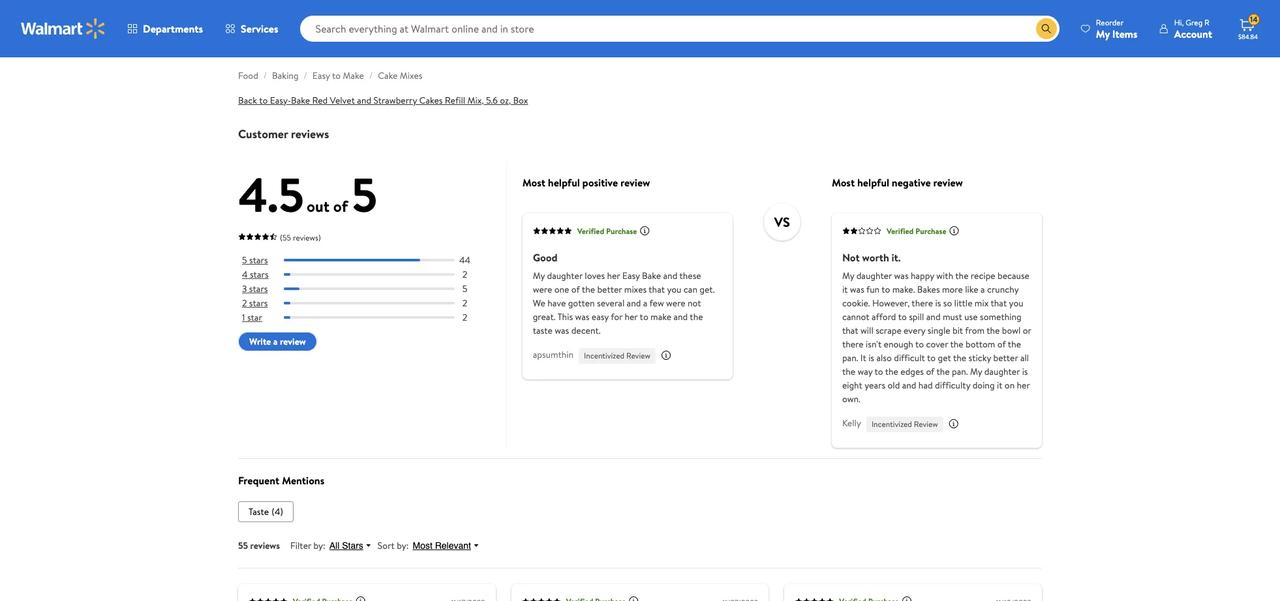 Task type: locate. For each thing, give the bounding box(es) containing it.
easy inside good my daughter loves her easy bake and these were one of the better mixes that you can get. we have gotten several and a few were not great. this was easy for her to make and the taste was decent.
[[622, 270, 640, 283]]

a
[[981, 283, 985, 296], [643, 297, 648, 310], [273, 336, 278, 349]]

1 horizontal spatial review
[[914, 419, 938, 430]]

her right on
[[1017, 379, 1030, 392]]

mixes
[[624, 283, 647, 296]]

0 vertical spatial you
[[667, 283, 682, 296]]

0 horizontal spatial her
[[607, 270, 620, 283]]

5 right out
[[352, 162, 377, 227]]

cakes
[[419, 94, 443, 107]]

1 horizontal spatial verified purchase
[[887, 226, 947, 237]]

and down 'mixes'
[[627, 297, 641, 310]]

pan. left it
[[842, 352, 858, 365]]

2 by: from the left
[[397, 540, 409, 553]]

0 vertical spatial a
[[981, 283, 985, 296]]

my down not on the right top of the page
[[842, 270, 854, 283]]

her right the for
[[625, 311, 638, 324]]

cake mixes link
[[378, 69, 423, 82]]

it up cookie. at right
[[842, 283, 848, 296]]

review
[[621, 176, 650, 190], [934, 176, 963, 190], [280, 336, 306, 349]]

the down bit
[[950, 338, 964, 351]]

verified up loves at top left
[[577, 226, 604, 237]]

1 horizontal spatial incentivized review
[[872, 419, 938, 430]]

1 horizontal spatial incentivized
[[872, 419, 912, 430]]

0 vertical spatial pan.
[[842, 352, 858, 365]]

was up make. in the right of the page
[[894, 270, 909, 283]]

most for most relevant
[[413, 541, 433, 551]]

$84.84
[[1239, 32, 1258, 41]]

1 horizontal spatial verified
[[887, 226, 914, 237]]

by: for filter by:
[[314, 540, 325, 553]]

purchase up the happy
[[916, 226, 947, 237]]

of
[[333, 195, 348, 217], [572, 283, 580, 296], [998, 338, 1006, 351], [926, 366, 935, 379]]

verified up it.
[[887, 226, 914, 237]]

crunchy
[[987, 283, 1019, 296]]

reviews down red
[[291, 126, 329, 142]]

most for most helpful positive review
[[523, 176, 546, 190]]

verified purchase information image
[[640, 226, 650, 236], [355, 597, 366, 602]]

2 for 2 stars
[[463, 297, 467, 310]]

5 for 5
[[463, 283, 468, 296]]

review inside write a review link
[[280, 336, 306, 349]]

1 horizontal spatial easy
[[622, 270, 640, 283]]

my left the items
[[1096, 26, 1110, 41]]

isn't
[[866, 338, 882, 351]]

stars
[[249, 254, 268, 267], [250, 268, 269, 281], [249, 283, 268, 296], [249, 297, 268, 310]]

a left few
[[643, 297, 648, 310]]

1 horizontal spatial helpful
[[858, 176, 890, 190]]

1 vertical spatial a
[[643, 297, 648, 310]]

daughter inside good my daughter loves her easy bake and these were one of the better mixes that you can get. we have gotten several and a few were not great. this was easy for her to make and the taste was decent.
[[547, 270, 583, 283]]

/ right food
[[264, 69, 267, 82]]

0 horizontal spatial bake
[[291, 94, 310, 107]]

review for most helpful positive review
[[621, 176, 650, 190]]

2 verified from the left
[[887, 226, 914, 237]]

pan. up the difficulty
[[952, 366, 968, 379]]

by:
[[314, 540, 325, 553], [397, 540, 409, 553]]

0 vertical spatial that
[[649, 283, 665, 296]]

pan.
[[842, 352, 858, 365], [952, 366, 968, 379]]

1 verified from the left
[[577, 226, 604, 237]]

you down crunchy
[[1009, 297, 1024, 310]]

2 horizontal spatial most
[[832, 176, 855, 190]]

1 horizontal spatial review
[[621, 176, 650, 190]]

review right negative
[[934, 176, 963, 190]]

incentivized for it.
[[872, 419, 912, 430]]

1 vertical spatial reviews
[[250, 540, 280, 553]]

helpful
[[548, 176, 580, 190], [858, 176, 890, 190]]

stars right "3"
[[249, 283, 268, 296]]

of right out
[[333, 195, 348, 217]]

every
[[904, 325, 926, 338]]

1 vertical spatial verified purchase information image
[[355, 597, 366, 602]]

you
[[667, 283, 682, 296], [1009, 297, 1024, 310]]

0 horizontal spatial verified
[[577, 226, 604, 237]]

1 horizontal spatial by:
[[397, 540, 409, 553]]

Walmart Site-Wide search field
[[300, 16, 1060, 42]]

1 horizontal spatial you
[[1009, 297, 1024, 310]]

/ right baking link
[[304, 69, 307, 82]]

1 purchase from the left
[[606, 226, 637, 237]]

2 horizontal spatial review
[[934, 176, 963, 190]]

helpful left positive
[[548, 176, 580, 190]]

doing
[[973, 379, 995, 392]]

have
[[548, 297, 566, 310]]

2 horizontal spatial /
[[369, 69, 373, 82]]

write a review link
[[238, 332, 317, 352]]

was down this
[[555, 325, 569, 338]]

helpful for negative
[[858, 176, 890, 190]]

0 vertical spatial better
[[597, 283, 622, 296]]

easy
[[592, 311, 609, 324]]

1 by: from the left
[[314, 540, 325, 553]]

1 horizontal spatial there
[[912, 297, 933, 310]]

incentivized review information image
[[949, 419, 959, 429]]

2 vertical spatial that
[[842, 325, 859, 338]]

0 horizontal spatial is
[[869, 352, 875, 365]]

of inside good my daughter loves her easy bake and these were one of the better mixes that you can get. we have gotten several and a few were not great. this was easy for her to make and the taste was decent.
[[572, 283, 580, 296]]

2 horizontal spatial 5
[[463, 283, 468, 296]]

2 vertical spatial her
[[1017, 379, 1030, 392]]

1 horizontal spatial a
[[643, 297, 648, 310]]

0 horizontal spatial daughter
[[547, 270, 583, 283]]

verified purchase information image up 'mixes'
[[640, 226, 650, 236]]

her right loves at top left
[[607, 270, 620, 283]]

my down good
[[533, 270, 545, 283]]

is right it
[[869, 352, 875, 365]]

1 progress bar from the top
[[284, 259, 455, 262]]

there up spill
[[912, 297, 933, 310]]

0 vertical spatial easy
[[312, 69, 330, 82]]

4 progress bar from the top
[[284, 302, 455, 305]]

1 vertical spatial pan.
[[952, 366, 968, 379]]

a right write
[[273, 336, 278, 349]]

1 horizontal spatial better
[[994, 352, 1018, 365]]

1 vertical spatial incentivized
[[872, 419, 912, 430]]

stars for 4 stars
[[250, 268, 269, 281]]

a right like
[[981, 283, 985, 296]]

2 / from the left
[[304, 69, 307, 82]]

1
[[242, 312, 245, 325]]

most inside dropdown button
[[413, 541, 433, 551]]

(55
[[280, 232, 291, 243]]

0 horizontal spatial verified purchase
[[577, 226, 637, 237]]

incentivized review down old
[[872, 419, 938, 430]]

verified purchase information image
[[949, 226, 960, 236], [629, 597, 639, 602], [902, 597, 912, 602]]

2 vertical spatial 5
[[463, 283, 468, 296]]

however,
[[873, 297, 910, 310]]

daughter up on
[[985, 366, 1020, 379]]

it
[[861, 352, 867, 365]]

single
[[928, 325, 951, 338]]

1 horizontal spatial is
[[935, 297, 941, 310]]

the up old
[[885, 366, 899, 379]]

difficulty
[[935, 379, 971, 392]]

3 progress bar from the top
[[284, 288, 455, 291]]

0 vertical spatial there
[[912, 297, 933, 310]]

2 horizontal spatial that
[[991, 297, 1007, 310]]

easy to make link
[[312, 69, 364, 82]]

few
[[650, 297, 664, 310]]

2 vertical spatial is
[[1022, 366, 1028, 379]]

bakes
[[917, 283, 940, 296]]

1 star
[[242, 312, 262, 325]]

daughter
[[547, 270, 583, 283], [857, 270, 892, 283], [985, 366, 1020, 379]]

helpful left negative
[[858, 176, 890, 190]]

one
[[554, 283, 569, 296]]

make
[[651, 311, 672, 324]]

1 horizontal spatial bake
[[642, 270, 661, 283]]

the up more
[[956, 270, 969, 283]]

2
[[463, 268, 467, 281], [242, 297, 247, 310], [463, 297, 467, 310], [463, 312, 467, 325]]

2 for 4 stars
[[463, 268, 467, 281]]

daughter up one
[[547, 270, 583, 283]]

were up the we
[[533, 283, 552, 296]]

progress bar for 4 stars
[[284, 274, 455, 276]]

0 horizontal spatial incentivized review
[[584, 351, 651, 362]]

0 horizontal spatial by:
[[314, 540, 325, 553]]

eight
[[842, 379, 863, 392]]

negative
[[892, 176, 931, 190]]

my inside reorder my items
[[1096, 26, 1110, 41]]

incentivized down old
[[872, 419, 912, 430]]

1 horizontal spatial her
[[625, 311, 638, 324]]

my down sticky
[[970, 366, 982, 379]]

1 vertical spatial review
[[914, 419, 938, 430]]

several
[[597, 297, 625, 310]]

1 verified purchase from the left
[[577, 226, 637, 237]]

0 horizontal spatial helpful
[[548, 176, 580, 190]]

cannot
[[842, 311, 870, 324]]

worth
[[862, 251, 889, 265]]

review left incentivized review information icon on the right of the page
[[914, 419, 938, 430]]

0 vertical spatial incentivized review
[[584, 351, 651, 362]]

5 down 44 on the top left of page
[[463, 283, 468, 296]]

easy up red
[[312, 69, 330, 82]]

all
[[1021, 352, 1029, 365]]

0 horizontal spatial better
[[597, 283, 622, 296]]

0 vertical spatial were
[[533, 283, 552, 296]]

1 vertical spatial 5
[[242, 254, 247, 267]]

progress bar
[[284, 259, 455, 262], [284, 274, 455, 276], [284, 288, 455, 291], [284, 302, 455, 305], [284, 317, 455, 319]]

better
[[597, 283, 622, 296], [994, 352, 1018, 365]]

2 horizontal spatial is
[[1022, 366, 1028, 379]]

were left not
[[666, 297, 686, 310]]

the up eight
[[842, 366, 856, 379]]

0 horizontal spatial purchase
[[606, 226, 637, 237]]

1 horizontal spatial /
[[304, 69, 307, 82]]

for
[[611, 311, 623, 324]]

verified
[[577, 226, 604, 237], [887, 226, 914, 237]]

verified purchase up it.
[[887, 226, 947, 237]]

0 horizontal spatial you
[[667, 283, 682, 296]]

and right the "velvet" on the left
[[357, 94, 371, 107]]

reviews for 55 reviews
[[250, 540, 280, 553]]

oz,
[[500, 94, 511, 107]]

the
[[956, 270, 969, 283], [582, 283, 595, 296], [690, 311, 703, 324], [987, 325, 1000, 338], [950, 338, 964, 351], [1008, 338, 1021, 351], [953, 352, 967, 365], [842, 366, 856, 379], [885, 366, 899, 379], [937, 366, 950, 379]]

0 horizontal spatial 5
[[242, 254, 247, 267]]

2 horizontal spatial her
[[1017, 379, 1030, 392]]

was up cookie. at right
[[850, 283, 865, 296]]

stars right 4
[[250, 268, 269, 281]]

3
[[242, 283, 247, 296]]

purchase for negative
[[916, 226, 947, 237]]

verified purchase up loves at top left
[[577, 226, 637, 237]]

and left these
[[663, 270, 678, 283]]

2 purchase from the left
[[916, 226, 947, 237]]

most relevant
[[413, 541, 471, 551]]

on
[[1005, 379, 1015, 392]]

bake up 'mixes'
[[642, 270, 661, 283]]

stars up 4 stars
[[249, 254, 268, 267]]

1 vertical spatial incentivized review
[[872, 419, 938, 430]]

incentivized down decent.
[[584, 351, 625, 362]]

frequent
[[238, 473, 280, 488]]

by: right the sort
[[397, 540, 409, 553]]

was down gotten
[[575, 311, 590, 324]]

1 horizontal spatial reviews
[[291, 126, 329, 142]]

of right one
[[572, 283, 580, 296]]

daughter up fun
[[857, 270, 892, 283]]

or
[[1023, 325, 1032, 338]]

0 vertical spatial reviews
[[291, 126, 329, 142]]

helpful for positive
[[548, 176, 580, 190]]

1 vertical spatial that
[[991, 297, 1007, 310]]

star
[[247, 312, 262, 325]]

afford
[[872, 311, 896, 324]]

stars
[[342, 541, 363, 551]]

bottom
[[966, 338, 996, 351]]

0 horizontal spatial /
[[264, 69, 267, 82]]

2 verified purchase from the left
[[887, 226, 947, 237]]

0 horizontal spatial a
[[273, 336, 278, 349]]

so
[[943, 297, 952, 310]]

progress bar for 1 star
[[284, 317, 455, 319]]

stars down 3 stars
[[249, 297, 268, 310]]

1 helpful from the left
[[548, 176, 580, 190]]

mix,
[[468, 94, 484, 107]]

from
[[965, 325, 985, 338]]

1 vertical spatial bake
[[642, 270, 661, 283]]

fun
[[867, 283, 880, 296]]

2 progress bar from the top
[[284, 274, 455, 276]]

verified for good
[[577, 226, 604, 237]]

0 vertical spatial review
[[626, 351, 651, 362]]

the down not
[[690, 311, 703, 324]]

better left all
[[994, 352, 1018, 365]]

(55 reviews) link
[[238, 230, 321, 244]]

baking link
[[272, 69, 299, 82]]

verified for not worth it.
[[887, 226, 914, 237]]

review right write
[[280, 336, 306, 349]]

1 horizontal spatial purchase
[[916, 226, 947, 237]]

reviews)
[[293, 232, 321, 243]]

1 vertical spatial were
[[666, 297, 686, 310]]

and
[[357, 94, 371, 107], [663, 270, 678, 283], [627, 297, 641, 310], [674, 311, 688, 324], [927, 311, 941, 324], [902, 379, 917, 392]]

4.5 out of 5
[[238, 162, 377, 227]]

verified purchase information image down stars
[[355, 597, 366, 602]]

1 vertical spatial it
[[997, 379, 1003, 392]]

all stars
[[329, 541, 363, 551]]

purchase down positive
[[606, 226, 637, 237]]

there up it
[[842, 338, 864, 351]]

the down something
[[987, 325, 1000, 338]]

that up something
[[991, 297, 1007, 310]]

5
[[352, 162, 377, 227], [242, 254, 247, 267], [463, 283, 468, 296]]

were
[[533, 283, 552, 296], [666, 297, 686, 310]]

incentivized review down the for
[[584, 351, 651, 362]]

it left on
[[997, 379, 1003, 392]]

easy up 'mixes'
[[622, 270, 640, 283]]

0 horizontal spatial there
[[842, 338, 864, 351]]

of inside the 4.5 out of 5
[[333, 195, 348, 217]]

0 vertical spatial verified purchase information image
[[640, 226, 650, 236]]

2 vertical spatial a
[[273, 336, 278, 349]]

1 vertical spatial you
[[1009, 297, 1024, 310]]

reviews for customer reviews
[[291, 126, 329, 142]]

by: for sort by:
[[397, 540, 409, 553]]

1 horizontal spatial it
[[997, 379, 1003, 392]]

0 horizontal spatial review
[[280, 336, 306, 349]]

1 vertical spatial better
[[994, 352, 1018, 365]]

by: left the all
[[314, 540, 325, 553]]

/ left cake at the top left of page
[[369, 69, 373, 82]]

progress bar for 5 stars
[[284, 259, 455, 262]]

cookie.
[[842, 297, 870, 310]]

food / baking / easy to make / cake mixes
[[238, 69, 423, 82]]

Search search field
[[300, 16, 1060, 42]]

most relevant button
[[409, 540, 486, 552]]

0 vertical spatial 5
[[352, 162, 377, 227]]

frequent mentions
[[238, 473, 325, 488]]

list item
[[238, 502, 294, 523]]

1 horizontal spatial most
[[523, 176, 546, 190]]

1 vertical spatial easy
[[622, 270, 640, 283]]

that down cannot
[[842, 325, 859, 338]]

is down all
[[1022, 366, 1028, 379]]

refill
[[445, 94, 465, 107]]

progress bar for 3 stars
[[284, 288, 455, 291]]

0 horizontal spatial verified purchase information image
[[355, 597, 366, 602]]

1 horizontal spatial 5
[[352, 162, 377, 227]]

1 horizontal spatial were
[[666, 297, 686, 310]]

you left can
[[667, 283, 682, 296]]

review left incentivized review information image
[[626, 351, 651, 362]]

incentivized review for daughter
[[584, 351, 651, 362]]

0 horizontal spatial easy
[[312, 69, 330, 82]]

progress bar for 2 stars
[[284, 302, 455, 305]]

2 helpful from the left
[[858, 176, 890, 190]]

bake left red
[[291, 94, 310, 107]]

hi,
[[1175, 17, 1184, 28]]

5 progress bar from the top
[[284, 317, 455, 319]]

2 horizontal spatial a
[[981, 283, 985, 296]]

bake
[[291, 94, 310, 107], [642, 270, 661, 283]]

reviews right 55
[[250, 540, 280, 553]]

0 vertical spatial is
[[935, 297, 941, 310]]

0 horizontal spatial incentivized
[[584, 351, 625, 362]]

that
[[649, 283, 665, 296], [991, 297, 1007, 310], [842, 325, 859, 338]]

review right positive
[[621, 176, 650, 190]]

better up several
[[597, 283, 622, 296]]

5 up 4
[[242, 254, 247, 267]]

is
[[935, 297, 941, 310], [869, 352, 875, 365], [1022, 366, 1028, 379]]

is left so
[[935, 297, 941, 310]]

greg
[[1186, 17, 1203, 28]]

0 horizontal spatial that
[[649, 283, 665, 296]]

and down not
[[674, 311, 688, 324]]

that up few
[[649, 283, 665, 296]]



Task type: describe. For each thing, give the bounding box(es) containing it.
the down the 'bowl'
[[1008, 338, 1021, 351]]

the down the get
[[937, 366, 950, 379]]

bake inside good my daughter loves her easy bake and these were one of the better mixes that you can get. we have gotten several and a few were not great. this was easy for her to make and the taste was decent.
[[642, 270, 661, 283]]

better inside "not worth it. my daughter was happy with the recipe because it was fun to make. bakes more like a crunchy cookie. however, there is so little mix that you cannot afford to spill and must use something that will scrape every single bit from the bowl or there isn't enough to cover the bottom of the pan. it is also difficult to get the sticky better all the way to the edges of the pan.  my daughter is eight years old and had difficulty doing it on her own."
[[994, 352, 1018, 365]]

44
[[459, 254, 471, 267]]

stars for 2 stars
[[249, 297, 268, 310]]

review for daughter
[[626, 351, 651, 362]]

verified purchase for daughter
[[577, 226, 637, 237]]

cover
[[926, 338, 948, 351]]

not worth it. my daughter was happy with the recipe because it was fun to make. bakes more like a crunchy cookie. however, there is so little mix that you cannot afford to spill and must use something that will scrape every single bit from the bowl or there isn't enough to cover the bottom of the pan. it is also difficult to get the sticky better all the way to the edges of the pan.  my daughter is eight years old and had difficulty doing it on her own.
[[842, 251, 1032, 406]]

back
[[238, 94, 257, 107]]

edges
[[901, 366, 924, 379]]

0 horizontal spatial were
[[533, 283, 552, 296]]

not
[[842, 251, 860, 265]]

stars for 5 stars
[[249, 254, 268, 267]]

incentivized review for it.
[[872, 419, 938, 430]]

3 / from the left
[[369, 69, 373, 82]]

5.6
[[486, 94, 498, 107]]

baking
[[272, 69, 299, 82]]

incentivized review information image
[[661, 350, 671, 361]]

14
[[1250, 14, 1258, 25]]

spill
[[909, 311, 924, 324]]

1 horizontal spatial pan.
[[952, 366, 968, 379]]

services button
[[214, 13, 290, 44]]

4.5
[[238, 162, 304, 227]]

most helpful negative review
[[832, 176, 963, 190]]

of up the had
[[926, 366, 935, 379]]

this
[[558, 311, 573, 324]]

get
[[938, 352, 951, 365]]

box
[[513, 94, 528, 107]]

write
[[249, 336, 271, 349]]

food link
[[238, 69, 258, 82]]

review for it.
[[914, 419, 938, 430]]

the right the get
[[953, 352, 967, 365]]

sort
[[378, 540, 395, 553]]

most for most helpful negative review
[[832, 176, 855, 190]]

1 vertical spatial there
[[842, 338, 864, 351]]

mixes
[[400, 69, 423, 82]]

it.
[[892, 251, 901, 265]]

sticky
[[969, 352, 991, 365]]

recipe
[[971, 270, 996, 283]]

incentivized for daughter
[[584, 351, 625, 362]]

reorder my items
[[1096, 17, 1138, 41]]

55
[[238, 540, 248, 553]]

these
[[680, 270, 701, 283]]

good my daughter loves her easy bake and these were one of the better mixes that you can get. we have gotten several and a few were not great. this was easy for her to make and the taste was decent.
[[533, 251, 715, 338]]

get.
[[700, 283, 715, 296]]

departments
[[143, 22, 203, 36]]

relevant
[[435, 541, 471, 551]]

out
[[307, 195, 330, 217]]

2 stars
[[242, 297, 268, 310]]

1 horizontal spatial that
[[842, 325, 859, 338]]

and up single
[[927, 311, 941, 324]]

2 horizontal spatial verified purchase information image
[[949, 226, 960, 236]]

use
[[965, 311, 978, 324]]

0 vertical spatial it
[[842, 283, 848, 296]]

enough
[[884, 338, 914, 351]]

(55 reviews)
[[280, 232, 321, 243]]

purchase for positive
[[606, 226, 637, 237]]

1 / from the left
[[264, 69, 267, 82]]

strawberry
[[374, 94, 417, 107]]

items
[[1113, 26, 1138, 41]]

verified purchase for it.
[[887, 226, 947, 237]]

the down loves at top left
[[582, 283, 595, 296]]

2 for 1 star
[[463, 312, 467, 325]]

not
[[688, 297, 701, 310]]

1 horizontal spatial daughter
[[857, 270, 892, 283]]

gotten
[[568, 297, 595, 310]]

apsumthin
[[533, 349, 574, 362]]

0 vertical spatial her
[[607, 270, 620, 283]]

a inside good my daughter loves her easy bake and these were one of the better mixes that you can get. we have gotten several and a few were not great. this was easy for her to make and the taste was decent.
[[643, 297, 648, 310]]

r
[[1205, 17, 1210, 28]]

5 for 5 stars
[[242, 254, 247, 267]]

you inside good my daughter loves her easy bake and these were one of the better mixes that you can get. we have gotten several and a few were not great. this was easy for her to make and the taste was decent.
[[667, 283, 682, 296]]

food
[[238, 69, 258, 82]]

of down the 'bowl'
[[998, 338, 1006, 351]]

better inside good my daughter loves her easy bake and these were one of the better mixes that you can get. we have gotten several and a few were not great. this was easy for her to make and the taste was decent.
[[597, 283, 622, 296]]

taste
[[249, 506, 269, 519]]

own.
[[842, 393, 861, 406]]

search icon image
[[1041, 23, 1052, 34]]

55 reviews
[[238, 540, 280, 553]]

0 horizontal spatial verified purchase information image
[[629, 597, 639, 602]]

1 vertical spatial is
[[869, 352, 875, 365]]

0 vertical spatial bake
[[291, 94, 310, 107]]

list item containing taste
[[238, 502, 294, 523]]

all
[[329, 541, 340, 551]]

review for most helpful negative review
[[934, 176, 963, 190]]

like
[[965, 283, 979, 296]]

cake
[[378, 69, 398, 82]]

4 stars
[[242, 268, 269, 281]]

had
[[919, 379, 933, 392]]

most helpful positive review
[[523, 176, 650, 190]]

back to easy-bake red velvet and strawberry cakes refill mix, 5.6 oz, box link
[[238, 94, 528, 107]]

customer reviews
[[238, 126, 329, 142]]

easy-
[[270, 94, 291, 107]]

kelly
[[842, 417, 861, 430]]

and down edges
[[902, 379, 917, 392]]

1 vertical spatial her
[[625, 311, 638, 324]]

can
[[684, 283, 698, 296]]

1 horizontal spatial verified purchase information image
[[902, 597, 912, 602]]

my inside good my daughter loves her easy bake and these were one of the better mixes that you can get. we have gotten several and a few were not great. this was easy for her to make and the taste was decent.
[[533, 270, 545, 283]]

more
[[942, 283, 963, 296]]

sort by:
[[378, 540, 409, 553]]

2 horizontal spatial daughter
[[985, 366, 1020, 379]]

hi, greg r account
[[1175, 17, 1213, 41]]

account
[[1175, 26, 1213, 41]]

vs
[[775, 213, 790, 231]]

mentions
[[282, 473, 325, 488]]

filter
[[290, 540, 311, 553]]

0 horizontal spatial pan.
[[842, 352, 858, 365]]

her inside "not worth it. my daughter was happy with the recipe because it was fun to make. bakes more like a crunchy cookie. however, there is so little mix that you cannot afford to spill and must use something that will scrape every single bit from the bowl or there isn't enough to cover the bottom of the pan. it is also difficult to get the sticky better all the way to the edges of the pan.  my daughter is eight years old and had difficulty doing it on her own."
[[1017, 379, 1030, 392]]

bit
[[953, 325, 963, 338]]

customer
[[238, 126, 288, 142]]

taste (4)
[[249, 506, 283, 519]]

good
[[533, 251, 558, 265]]

write a review
[[249, 336, 306, 349]]

(4)
[[272, 506, 283, 519]]

filter by:
[[290, 540, 325, 553]]

reorder
[[1096, 17, 1124, 28]]

3 stars
[[242, 283, 268, 296]]

that inside good my daughter loves her easy bake and these were one of the better mixes that you can get. we have gotten several and a few were not great. this was easy for her to make and the taste was decent.
[[649, 283, 665, 296]]

we
[[533, 297, 546, 310]]

1 horizontal spatial verified purchase information image
[[640, 226, 650, 236]]

red
[[312, 94, 328, 107]]

walmart image
[[21, 18, 106, 39]]

you inside "not worth it. my daughter was happy with the recipe because it was fun to make. bakes more like a crunchy cookie. however, there is so little mix that you cannot afford to spill and must use something that will scrape every single bit from the bowl or there isn't enough to cover the bottom of the pan. it is also difficult to get the sticky better all the way to the edges of the pan.  my daughter is eight years old and had difficulty doing it on her own."
[[1009, 297, 1024, 310]]

happy
[[911, 270, 934, 283]]

loves
[[585, 270, 605, 283]]

departments button
[[116, 13, 214, 44]]

difficult
[[894, 352, 925, 365]]

stars for 3 stars
[[249, 283, 268, 296]]

to inside good my daughter loves her easy bake and these were one of the better mixes that you can get. we have gotten several and a few were not great. this was easy for her to make and the taste was decent.
[[640, 311, 649, 324]]

a inside "not worth it. my daughter was happy with the recipe because it was fun to make. bakes more like a crunchy cookie. however, there is so little mix that you cannot afford to spill and must use something that will scrape every single bit from the bowl or there isn't enough to cover the bottom of the pan. it is also difficult to get the sticky better all the way to the edges of the pan.  my daughter is eight years old and had difficulty doing it on her own."
[[981, 283, 985, 296]]

scrape
[[876, 325, 902, 338]]



Task type: vqa. For each thing, say whether or not it's contained in the screenshot.


